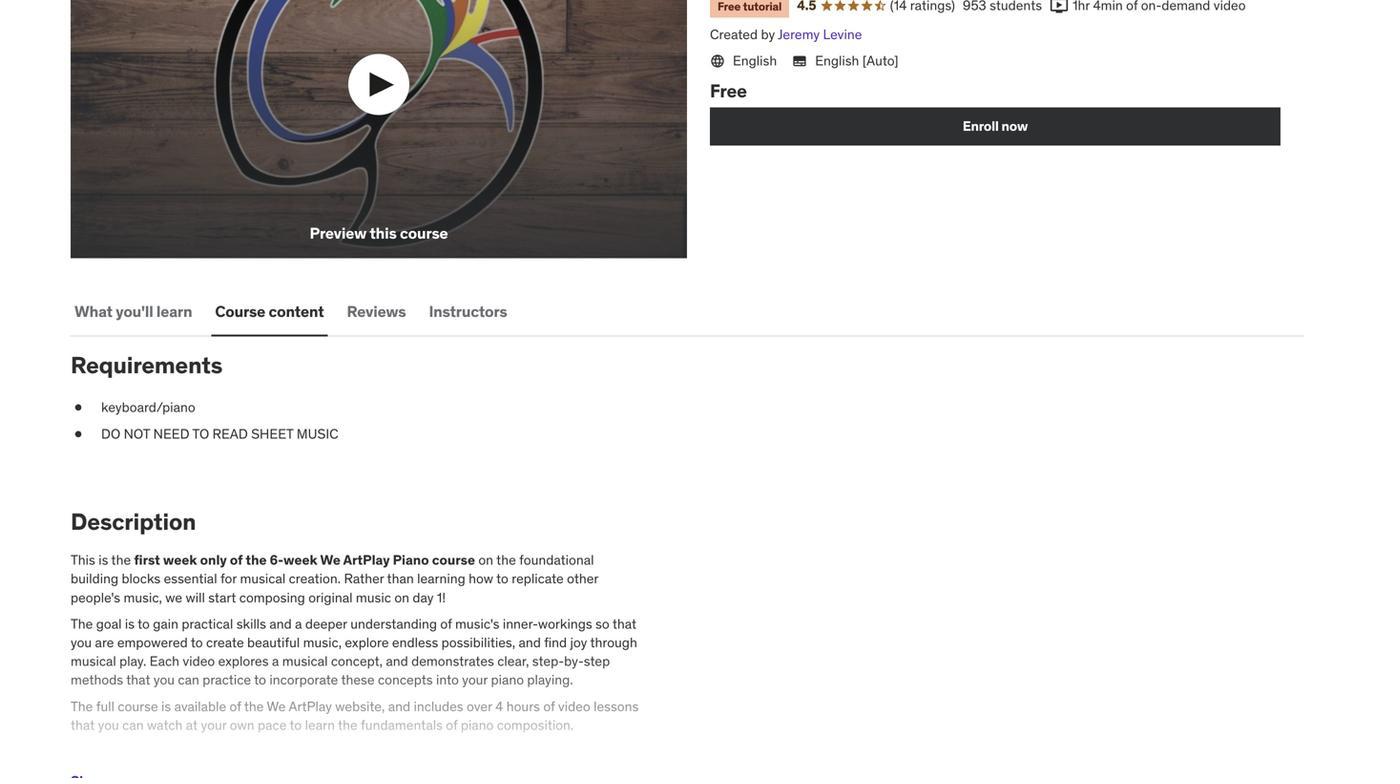 Task type: describe. For each thing, give the bounding box(es) containing it.
1 horizontal spatial your
[[462, 671, 488, 689]]

the inside the on the foundational building blocks essential for musical creation. rather than learning how to replicate other people's music, we will start composing original music on day 1!
[[497, 552, 516, 569]]

fundamentals
[[361, 716, 443, 734]]

enroll now
[[963, 118, 1028, 135]]

sheet
[[251, 425, 294, 442]]

this
[[71, 552, 95, 569]]

1!
[[437, 589, 446, 606]]

do
[[101, 425, 121, 442]]

watch
[[147, 716, 183, 734]]

music, inside the on the foundational building blocks essential for musical creation. rather than learning how to replicate other people's music, we will start composing original music on day 1!
[[124, 589, 162, 606]]

other
[[567, 570, 599, 587]]

website,
[[335, 698, 385, 715]]

preview this course
[[310, 224, 448, 243]]

we
[[165, 589, 182, 606]]

only
[[200, 552, 227, 569]]

preview this course button
[[71, 0, 687, 258]]

the down website,
[[338, 716, 358, 734]]

hours
[[507, 698, 540, 715]]

demonstrates
[[412, 653, 494, 670]]

creation.
[[289, 570, 341, 587]]

and up fundamentals
[[388, 698, 411, 715]]

0 vertical spatial on
[[479, 552, 494, 569]]

0 horizontal spatial video
[[183, 653, 215, 670]]

explore
[[345, 634, 389, 651]]

jeremy levine link
[[778, 26, 862, 43]]

description
[[71, 507, 196, 536]]

course language image
[[710, 53, 726, 69]]

for
[[220, 570, 237, 587]]

into
[[436, 671, 459, 689]]

by-
[[564, 653, 584, 670]]

the left 6-
[[246, 552, 267, 569]]

day
[[413, 589, 434, 606]]

0 vertical spatial piano
[[491, 671, 524, 689]]

create
[[206, 634, 244, 651]]

need
[[153, 425, 190, 442]]

possibilities,
[[442, 634, 516, 651]]

enroll
[[963, 118, 999, 135]]

0 horizontal spatial that
[[71, 716, 95, 734]]

people's
[[71, 589, 120, 606]]

learn inside 'the goal is to gain practical skills and a deeper understanding of music's inner-workings so that you are empowered to create beautiful music, explore endless possibilities, and find joy through musical play. each video explores a musical concept, and demonstrates clear, step-by-step methods that you can practice to incorporate these concepts into your piano playing. the full course is available of the we artplay website, and includes over 4 hours of video lessons that you can watch at your own pace to learn the fundamentals of piano composition.'
[[305, 716, 335, 734]]

start
[[208, 589, 236, 606]]

own
[[230, 716, 255, 734]]

now
[[1002, 118, 1028, 135]]

what you'll learn
[[74, 301, 192, 321]]

2 horizontal spatial is
[[161, 698, 171, 715]]

created
[[710, 26, 758, 43]]

empowered
[[117, 634, 188, 651]]

music
[[356, 589, 391, 606]]

replicate
[[512, 570, 564, 587]]

not
[[124, 425, 150, 442]]

piano
[[393, 552, 429, 569]]

inner-
[[503, 615, 538, 632]]

rather
[[344, 570, 384, 587]]

of up composition.
[[544, 698, 555, 715]]

1 horizontal spatial you
[[98, 716, 119, 734]]

and up concepts
[[386, 653, 408, 670]]

joy
[[570, 634, 588, 651]]

music's
[[455, 615, 500, 632]]

at
[[186, 716, 198, 734]]

original
[[309, 589, 353, 606]]

2 the from the top
[[71, 698, 93, 715]]

1 the from the top
[[71, 615, 93, 632]]

0 horizontal spatial a
[[272, 653, 279, 670]]

understanding
[[351, 615, 437, 632]]

to down practical at the left of page
[[191, 634, 203, 651]]

2 week from the left
[[284, 552, 318, 569]]

composing
[[239, 589, 305, 606]]

1 vertical spatial video
[[558, 698, 591, 715]]

reviews button
[[343, 289, 410, 335]]

jeremy
[[778, 26, 820, 43]]

music
[[297, 425, 339, 442]]

are
[[95, 634, 114, 651]]

1 vertical spatial piano
[[461, 716, 494, 734]]

available
[[174, 698, 226, 715]]

of up for
[[230, 552, 243, 569]]

practical
[[182, 615, 233, 632]]

requirements
[[71, 351, 223, 379]]

learn inside button
[[157, 301, 192, 321]]

instructors button
[[425, 289, 511, 335]]

0 horizontal spatial can
[[122, 716, 144, 734]]

1 week from the left
[[163, 552, 197, 569]]

closed captions image
[[793, 53, 808, 69]]

4
[[496, 698, 503, 715]]

keyboard/piano
[[101, 399, 195, 416]]

includes
[[414, 698, 464, 715]]

foundational
[[520, 552, 594, 569]]

on the foundational building blocks essential for musical creation. rather than learning how to replicate other people's music, we will start composing original music on day 1!
[[71, 552, 599, 606]]

of down includes
[[446, 716, 458, 734]]

concepts
[[378, 671, 433, 689]]

you'll
[[116, 301, 153, 321]]

course
[[215, 301, 265, 321]]

the left first
[[111, 552, 131, 569]]



Task type: locate. For each thing, give the bounding box(es) containing it.
course content
[[215, 301, 324, 321]]

1 vertical spatial we
[[267, 698, 286, 715]]

instructors
[[429, 301, 508, 321]]

2 horizontal spatial you
[[154, 671, 175, 689]]

lessons
[[594, 698, 639, 715]]

you down "full"
[[98, 716, 119, 734]]

of
[[230, 552, 243, 569], [441, 615, 452, 632], [230, 698, 241, 715], [544, 698, 555, 715], [446, 716, 458, 734]]

we up pace
[[267, 698, 286, 715]]

course right "full"
[[118, 698, 158, 715]]

is right goal
[[125, 615, 135, 632]]

free
[[710, 79, 747, 102]]

course right this
[[400, 224, 448, 243]]

artplay
[[343, 552, 390, 569], [289, 698, 332, 715]]

artplay up rather
[[343, 552, 390, 569]]

0 vertical spatial can
[[178, 671, 199, 689]]

course up learning
[[432, 552, 475, 569]]

1 vertical spatial course
[[432, 552, 475, 569]]

do not need to read sheet music
[[101, 425, 339, 442]]

1 horizontal spatial video
[[558, 698, 591, 715]]

piano down clear,
[[491, 671, 524, 689]]

0 horizontal spatial week
[[163, 552, 197, 569]]

[auto]
[[863, 52, 899, 69]]

to right pace
[[290, 716, 302, 734]]

0 vertical spatial we
[[320, 552, 341, 569]]

1 xsmall image from the top
[[71, 398, 86, 417]]

incorporate
[[270, 671, 338, 689]]

what you'll learn button
[[71, 289, 196, 335]]

the left "full"
[[71, 698, 93, 715]]

step-
[[533, 653, 564, 670]]

can up available at the left bottom
[[178, 671, 199, 689]]

music, inside 'the goal is to gain practical skills and a deeper understanding of music's inner-workings so that you are empowered to create beautiful music, explore endless possibilities, and find joy through musical play. each video explores a musical concept, and demonstrates clear, step-by-step methods that you can practice to incorporate these concepts into your piano playing. the full course is available of the we artplay website, and includes over 4 hours of video lessons that you can watch at your own pace to learn the fundamentals of piano composition.'
[[303, 634, 342, 651]]

a left deeper
[[295, 615, 302, 632]]

each
[[150, 653, 180, 670]]

1 horizontal spatial english
[[816, 52, 860, 69]]

2 horizontal spatial that
[[613, 615, 637, 632]]

music, down deeper
[[303, 634, 342, 651]]

0 vertical spatial your
[[462, 671, 488, 689]]

find
[[544, 634, 567, 651]]

xsmall image left "keyboard/piano"
[[71, 398, 86, 417]]

music,
[[124, 589, 162, 606], [303, 634, 342, 651]]

your up over
[[462, 671, 488, 689]]

building
[[71, 570, 118, 587]]

0 horizontal spatial english
[[733, 52, 777, 69]]

0 vertical spatial video
[[183, 653, 215, 670]]

0 horizontal spatial on
[[395, 589, 410, 606]]

english down levine
[[816, 52, 860, 69]]

musical up methods
[[71, 653, 116, 670]]

to right how
[[497, 570, 509, 587]]

the up replicate
[[497, 552, 516, 569]]

to
[[497, 570, 509, 587], [138, 615, 150, 632], [191, 634, 203, 651], [254, 671, 266, 689], [290, 716, 302, 734]]

0 vertical spatial xsmall image
[[71, 398, 86, 417]]

video
[[183, 653, 215, 670], [558, 698, 591, 715]]

english down by
[[733, 52, 777, 69]]

english for english
[[733, 52, 777, 69]]

1 vertical spatial can
[[122, 716, 144, 734]]

0 horizontal spatial you
[[71, 634, 92, 651]]

these
[[341, 671, 375, 689]]

learn right you'll
[[157, 301, 192, 321]]

enroll now button
[[710, 107, 1281, 146]]

and up beautiful
[[270, 615, 292, 632]]

endless
[[392, 634, 438, 651]]

goal
[[96, 615, 122, 632]]

your right at
[[201, 716, 227, 734]]

0 vertical spatial course
[[400, 224, 448, 243]]

the left goal
[[71, 615, 93, 632]]

2 vertical spatial you
[[98, 716, 119, 734]]

0 vertical spatial learn
[[157, 301, 192, 321]]

0 vertical spatial the
[[71, 615, 93, 632]]

levine
[[823, 26, 862, 43]]

2 english from the left
[[816, 52, 860, 69]]

0 horizontal spatial music,
[[124, 589, 162, 606]]

the
[[71, 615, 93, 632], [71, 698, 93, 715]]

week up creation. at the bottom of the page
[[284, 552, 318, 569]]

reviews
[[347, 301, 406, 321]]

musical up incorporate
[[282, 653, 328, 670]]

learn
[[157, 301, 192, 321], [305, 716, 335, 734]]

xsmall image for do not need to read sheet music
[[71, 425, 86, 443]]

1 vertical spatial that
[[126, 671, 150, 689]]

1 vertical spatial your
[[201, 716, 227, 734]]

1 vertical spatial the
[[71, 698, 93, 715]]

musical
[[240, 570, 286, 587], [71, 653, 116, 670], [282, 653, 328, 670]]

is up "watch"
[[161, 698, 171, 715]]

learn right pace
[[305, 716, 335, 734]]

musical inside the on the foundational building blocks essential for musical creation. rather than learning how to replicate other people's music, we will start composing original music on day 1!
[[240, 570, 286, 587]]

by
[[761, 26, 775, 43]]

small image
[[1050, 0, 1069, 15]]

0 horizontal spatial your
[[201, 716, 227, 734]]

0 horizontal spatial learn
[[157, 301, 192, 321]]

on down than
[[395, 589, 410, 606]]

the
[[111, 552, 131, 569], [246, 552, 267, 569], [497, 552, 516, 569], [244, 698, 264, 715], [338, 716, 358, 734]]

1 vertical spatial is
[[125, 615, 135, 632]]

pace
[[258, 716, 287, 734]]

xsmall image left do
[[71, 425, 86, 443]]

this
[[370, 224, 397, 243]]

course content button
[[211, 289, 328, 335]]

can left "watch"
[[122, 716, 144, 734]]

1 horizontal spatial artplay
[[343, 552, 390, 569]]

1 vertical spatial you
[[154, 671, 175, 689]]

a down beautiful
[[272, 653, 279, 670]]

to inside the on the foundational building blocks essential for musical creation. rather than learning how to replicate other people's music, we will start composing original music on day 1!
[[497, 570, 509, 587]]

composition.
[[497, 716, 574, 734]]

1 horizontal spatial learn
[[305, 716, 335, 734]]

1 horizontal spatial is
[[125, 615, 135, 632]]

clear,
[[498, 653, 529, 670]]

you left are
[[71, 634, 92, 651]]

we up creation. at the bottom of the page
[[320, 552, 341, 569]]

2 vertical spatial course
[[118, 698, 158, 715]]

this is the first week only of the 6-week we artplay piano course
[[71, 552, 475, 569]]

and
[[270, 615, 292, 632], [519, 634, 541, 651], [386, 653, 408, 670], [388, 698, 411, 715]]

of up own
[[230, 698, 241, 715]]

english for english [auto]
[[816, 52, 860, 69]]

essential
[[164, 570, 217, 587]]

2 vertical spatial that
[[71, 716, 95, 734]]

0 vertical spatial you
[[71, 634, 92, 651]]

1 horizontal spatial music,
[[303, 634, 342, 651]]

video down create
[[183, 653, 215, 670]]

artplay down incorporate
[[289, 698, 332, 715]]

we
[[320, 552, 341, 569], [267, 698, 286, 715]]

that up through
[[613, 615, 637, 632]]

workings
[[538, 615, 593, 632]]

0 vertical spatial is
[[99, 552, 108, 569]]

xsmall image
[[71, 398, 86, 417], [71, 425, 86, 443]]

1 vertical spatial music,
[[303, 634, 342, 651]]

practice
[[203, 671, 251, 689]]

to up empowered at the left bottom of the page
[[138, 615, 150, 632]]

6-
[[270, 552, 284, 569]]

1 vertical spatial a
[[272, 653, 279, 670]]

1 vertical spatial artplay
[[289, 698, 332, 715]]

2 vertical spatial is
[[161, 698, 171, 715]]

0 horizontal spatial we
[[267, 698, 286, 715]]

than
[[387, 570, 414, 587]]

over
[[467, 698, 492, 715]]

1 horizontal spatial that
[[126, 671, 150, 689]]

will
[[186, 589, 205, 606]]

1 vertical spatial on
[[395, 589, 410, 606]]

week up essential
[[163, 552, 197, 569]]

so
[[596, 615, 610, 632]]

first
[[134, 552, 160, 569]]

on up how
[[479, 552, 494, 569]]

created by jeremy levine
[[710, 26, 862, 43]]

1 horizontal spatial on
[[479, 552, 494, 569]]

2 xsmall image from the top
[[71, 425, 86, 443]]

beautiful
[[247, 634, 300, 651]]

that
[[613, 615, 637, 632], [126, 671, 150, 689], [71, 716, 95, 734]]

0 vertical spatial a
[[295, 615, 302, 632]]

skills
[[236, 615, 266, 632]]

musical up composing
[[240, 570, 286, 587]]

piano down over
[[461, 716, 494, 734]]

artplay inside 'the goal is to gain practical skills and a deeper understanding of music's inner-workings so that you are empowered to create beautiful music, explore endless possibilities, and find joy through musical play. each video explores a musical concept, and demonstrates clear, step-by-step methods that you can practice to incorporate these concepts into your piano playing. the full course is available of the we artplay website, and includes over 4 hours of video lessons that you can watch at your own pace to learn the fundamentals of piano composition.'
[[289, 698, 332, 715]]

english [auto]
[[816, 52, 899, 69]]

1 horizontal spatial we
[[320, 552, 341, 569]]

0 horizontal spatial is
[[99, 552, 108, 569]]

to down explores
[[254, 671, 266, 689]]

1 english from the left
[[733, 52, 777, 69]]

0 vertical spatial music,
[[124, 589, 162, 606]]

to
[[192, 425, 209, 442]]

gain
[[153, 615, 179, 632]]

what
[[74, 301, 113, 321]]

through
[[590, 634, 638, 651]]

and down inner-
[[519, 634, 541, 651]]

that down play. at the bottom of page
[[126, 671, 150, 689]]

the up own
[[244, 698, 264, 715]]

content
[[269, 301, 324, 321]]

methods
[[71, 671, 123, 689]]

1 horizontal spatial week
[[284, 552, 318, 569]]

you down each
[[154, 671, 175, 689]]

course inside preview this course button
[[400, 224, 448, 243]]

full
[[96, 698, 115, 715]]

explores
[[218, 653, 269, 670]]

the goal is to gain practical skills and a deeper understanding of music's inner-workings so that you are empowered to create beautiful music, explore endless possibilities, and find joy through musical play. each video explores a musical concept, and demonstrates clear, step-by-step methods that you can practice to incorporate these concepts into your piano playing. the full course is available of the we artplay website, and includes over 4 hours of video lessons that you can watch at your own pace to learn the fundamentals of piano composition.
[[71, 615, 639, 734]]

that down methods
[[71, 716, 95, 734]]

course inside 'the goal is to gain practical skills and a deeper understanding of music's inner-workings so that you are empowered to create beautiful music, explore endless possibilities, and find joy through musical play. each video explores a musical concept, and demonstrates clear, step-by-step methods that you can practice to incorporate these concepts into your piano playing. the full course is available of the we artplay website, and includes over 4 hours of video lessons that you can watch at your own pace to learn the fundamentals of piano composition.'
[[118, 698, 158, 715]]

step
[[584, 653, 610, 670]]

is
[[99, 552, 108, 569], [125, 615, 135, 632], [161, 698, 171, 715]]

preview
[[310, 224, 367, 243]]

1 vertical spatial xsmall image
[[71, 425, 86, 443]]

1 horizontal spatial can
[[178, 671, 199, 689]]

is right the 'this'
[[99, 552, 108, 569]]

1 vertical spatial learn
[[305, 716, 335, 734]]

music, down blocks
[[124, 589, 162, 606]]

video down playing.
[[558, 698, 591, 715]]

playing.
[[527, 671, 573, 689]]

0 vertical spatial artplay
[[343, 552, 390, 569]]

deeper
[[305, 615, 347, 632]]

we inside 'the goal is to gain practical skills and a deeper understanding of music's inner-workings so that you are empowered to create beautiful music, explore endless possibilities, and find joy through musical play. each video explores a musical concept, and demonstrates clear, step-by-step methods that you can practice to incorporate these concepts into your piano playing. the full course is available of the we artplay website, and includes over 4 hours of video lessons that you can watch at your own pace to learn the fundamentals of piano composition.'
[[267, 698, 286, 715]]

of down 1! at the bottom left of page
[[441, 615, 452, 632]]

read
[[213, 425, 248, 442]]

0 horizontal spatial artplay
[[289, 698, 332, 715]]

play.
[[119, 653, 146, 670]]

xsmall image for keyboard/piano
[[71, 398, 86, 417]]

0 vertical spatial that
[[613, 615, 637, 632]]

1 horizontal spatial a
[[295, 615, 302, 632]]



Task type: vqa. For each thing, say whether or not it's contained in the screenshot.
first the The
yes



